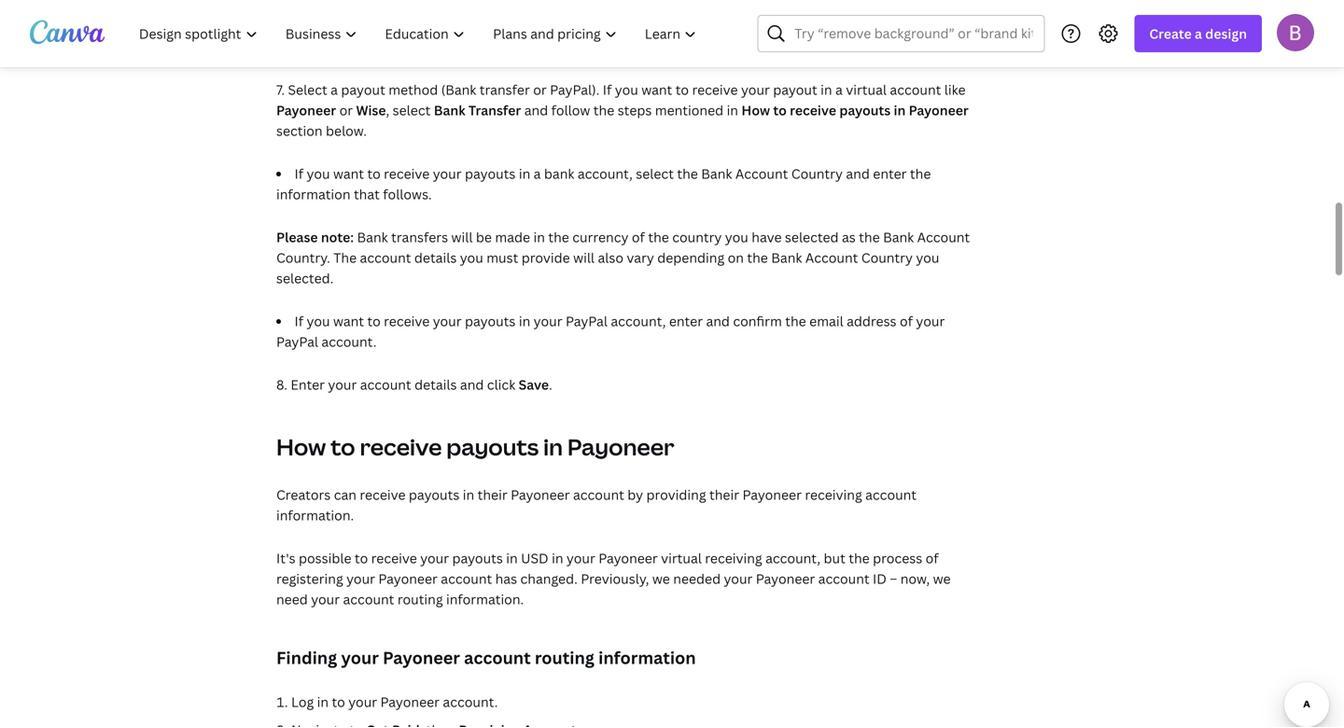 Task type: locate. For each thing, give the bounding box(es) containing it.
payouts down how to receive payouts in payoneer
[[409, 486, 460, 504]]

the inside it's possible to receive your payouts in usd in your payoneer virtual receiving account, but the process of registering your payoneer account has changed. previously, we needed your payoneer account id – now, we need your account routing information.
[[849, 549, 870, 567]]

select down steps
[[636, 165, 674, 182]]

0 vertical spatial country
[[791, 165, 843, 182]]

payout
[[341, 81, 385, 98], [773, 81, 817, 98]]

account inside 7. select a payout method (bank transfer or paypal). if you want to receive your payout in a virtual account like payoneer or wise , select bank transfer and follow the steps mentioned in how to receive payouts in payoneer section below.
[[890, 81, 941, 98]]

how inside 7. select a payout method (bank transfer or paypal). if you want to receive your payout in a virtual account like payoneer or wise , select bank transfer and follow the steps mentioned in how to receive payouts in payoneer section below.
[[742, 101, 770, 119]]

details down transfers
[[414, 249, 457, 266]]

routing
[[397, 590, 443, 608], [535, 646, 594, 669]]

made
[[495, 228, 530, 246]]

2 their from the left
[[709, 486, 739, 504]]

information. down creators
[[276, 506, 354, 524]]

select
[[393, 101, 431, 119], [636, 165, 674, 182]]

0 vertical spatial account
[[735, 165, 788, 182]]

if inside if you want to receive your payouts in a bank account, select the bank account country and enter the information that follows.
[[294, 165, 303, 182]]

receiving inside it's possible to receive your payouts in usd in your payoneer virtual receiving account, but the process of registering your payoneer account has changed. previously, we needed your payoneer account id – now, we need your account routing information.
[[705, 549, 762, 567]]

enter
[[291, 376, 325, 393]]

1 their from the left
[[478, 486, 507, 504]]

how right mentioned
[[742, 101, 770, 119]]

account down but
[[818, 570, 870, 588]]

0 vertical spatial want
[[641, 81, 672, 98]]

of inside the if you want to receive your payouts in your paypal account, enter and confirm the email address of your paypal account.
[[900, 312, 913, 330]]

will left be
[[451, 228, 473, 246]]

1 horizontal spatial enter
[[873, 165, 907, 182]]

virtual down try "remove background" or "brand kit" "search box"
[[846, 81, 887, 98]]

to up 8. enter your account details and click save .
[[367, 312, 381, 330]]

,
[[386, 101, 389, 119]]

0 horizontal spatial select
[[393, 101, 431, 119]]

details left click
[[415, 376, 457, 393]]

1 vertical spatial receiving
[[705, 549, 762, 567]]

account left like
[[890, 81, 941, 98]]

providing
[[646, 486, 706, 504]]

if down selected.
[[294, 312, 303, 330]]

save
[[519, 376, 549, 393]]

want up that
[[333, 165, 364, 182]]

of up now,
[[926, 549, 939, 567]]

0 horizontal spatial account.
[[321, 333, 377, 351]]

0 vertical spatial or
[[533, 81, 547, 98]]

bank right as
[[883, 228, 914, 246]]

if
[[603, 81, 612, 98], [294, 165, 303, 182], [294, 312, 303, 330]]

virtual up needed
[[661, 549, 702, 567]]

finding your payoneer account routing information
[[276, 646, 696, 669]]

1 horizontal spatial will
[[573, 249, 595, 266]]

1 horizontal spatial virtual
[[846, 81, 887, 98]]

paypal
[[566, 312, 608, 330], [276, 333, 318, 351]]

if right paypal).
[[603, 81, 612, 98]]

method
[[389, 81, 438, 98]]

we right now,
[[933, 570, 951, 588]]

2 vertical spatial if
[[294, 312, 303, 330]]

1 we from the left
[[652, 570, 670, 588]]

account. down the finding your payoneer account routing information
[[443, 693, 498, 711]]

information up please note:
[[276, 185, 351, 203]]

account, inside if you want to receive your payouts in a bank account, select the bank account country and enter the information that follows.
[[578, 165, 633, 182]]

how
[[742, 101, 770, 119], [276, 432, 326, 462]]

1 horizontal spatial how
[[742, 101, 770, 119]]

1 vertical spatial of
[[900, 312, 913, 330]]

2 horizontal spatial of
[[926, 549, 939, 567]]

country
[[672, 228, 722, 246]]

0 vertical spatial of
[[632, 228, 645, 246]]

1 horizontal spatial paypal
[[566, 312, 608, 330]]

1 vertical spatial details
[[415, 376, 457, 393]]

1 vertical spatial account
[[917, 228, 970, 246]]

payouts inside if you want to receive your payouts in a bank account, select the bank account country and enter the information that follows.
[[465, 165, 516, 182]]

information. inside it's possible to receive your payouts in usd in your payoneer virtual receiving account, but the process of registering your payoneer account has changed. previously, we needed your payoneer account id – now, we need your account routing information.
[[446, 590, 524, 608]]

0 vertical spatial how
[[742, 101, 770, 119]]

bank
[[434, 101, 465, 119], [701, 165, 732, 182], [357, 228, 388, 246], [883, 228, 914, 246], [771, 249, 802, 266]]

select inside if you want to receive your payouts in a bank account, select the bank account country and enter the information that follows.
[[636, 165, 674, 182]]

account
[[735, 165, 788, 182], [917, 228, 970, 246], [805, 249, 858, 266]]

0 horizontal spatial their
[[478, 486, 507, 504]]

to right mentioned
[[773, 101, 787, 119]]

account, right bank at the left top of the page
[[578, 165, 633, 182]]

0 horizontal spatial receiving
[[705, 549, 762, 567]]

log
[[291, 693, 314, 711]]

to up mentioned
[[676, 81, 689, 98]]

0 vertical spatial information
[[276, 185, 351, 203]]

process
[[873, 549, 922, 567]]

select inside 7. select a payout method (bank transfer or paypal). if you want to receive your payout in a virtual account like payoneer or wise , select bank transfer and follow the steps mentioned in how to receive payouts in payoneer section below.
[[393, 101, 431, 119]]

2 vertical spatial account,
[[765, 549, 821, 567]]

or
[[533, 81, 547, 98], [339, 101, 353, 119]]

(bank
[[441, 81, 476, 98]]

to up that
[[367, 165, 381, 182]]

to inside it's possible to receive your payouts in usd in your payoneer virtual receiving account, but the process of registering your payoneer account has changed. previously, we needed your payoneer account id – now, we need your account routing information.
[[355, 549, 368, 567]]

want down selected.
[[333, 312, 364, 330]]

receive inside if you want to receive your payouts in a bank account, select the bank account country and enter the information that follows.
[[384, 165, 430, 182]]

0 vertical spatial account.
[[321, 333, 377, 351]]

and up as
[[846, 165, 870, 182]]

below.
[[326, 122, 367, 140]]

if inside the if you want to receive your payouts in your paypal account, enter and confirm the email address of your paypal account.
[[294, 312, 303, 330]]

the
[[333, 249, 357, 266]]

and left click
[[460, 376, 484, 393]]

confirm
[[733, 312, 782, 330]]

we
[[652, 570, 670, 588], [933, 570, 951, 588]]

can
[[334, 486, 357, 504]]

want for a
[[333, 165, 364, 182]]

virtual
[[846, 81, 887, 98], [661, 549, 702, 567]]

to inside if you want to receive your payouts in a bank account, select the bank account country and enter the information that follows.
[[367, 165, 381, 182]]

2 vertical spatial account
[[805, 249, 858, 266]]

and
[[524, 101, 548, 119], [846, 165, 870, 182], [706, 312, 730, 330], [460, 376, 484, 393]]

the inside 7. select a payout method (bank transfer or paypal). if you want to receive your payout in a virtual account like payoneer or wise , select bank transfer and follow the steps mentioned in how to receive payouts in payoneer section below.
[[593, 101, 614, 119]]

country up selected
[[791, 165, 843, 182]]

0 vertical spatial receiving
[[805, 486, 862, 504]]

information. down has
[[446, 590, 524, 608]]

and left confirm
[[706, 312, 730, 330]]

1 vertical spatial country
[[861, 249, 913, 266]]

1 vertical spatial enter
[[669, 312, 703, 330]]

0 vertical spatial enter
[[873, 165, 907, 182]]

account, inside the if you want to receive your payouts in your paypal account, enter and confirm the email address of your paypal account.
[[611, 312, 666, 330]]

bank down (bank
[[434, 101, 465, 119]]

2 payout from the left
[[773, 81, 817, 98]]

payouts inside the 'creators can receive payouts in their payoneer account by providing their payoneer receiving account information.'
[[409, 486, 460, 504]]

your
[[741, 81, 770, 98], [433, 165, 462, 182], [433, 312, 462, 330], [534, 312, 562, 330], [916, 312, 945, 330], [328, 376, 357, 393], [420, 549, 449, 567], [567, 549, 595, 567], [346, 570, 375, 588], [724, 570, 753, 588], [311, 590, 340, 608], [341, 646, 379, 669], [348, 693, 377, 711]]

how up creators
[[276, 432, 326, 462]]

payouts inside 7. select a payout method (bank transfer or paypal). if you want to receive your payout in a virtual account like payoneer or wise , select bank transfer and follow the steps mentioned in how to receive payouts in payoneer section below.
[[839, 101, 891, 119]]

account, for select
[[578, 165, 633, 182]]

1 vertical spatial information.
[[446, 590, 524, 608]]

0 horizontal spatial enter
[[669, 312, 703, 330]]

1 vertical spatial account,
[[611, 312, 666, 330]]

country inside if you want to receive your payouts in a bank account, select the bank account country and enter the information that follows.
[[791, 165, 843, 182]]

1 horizontal spatial account.
[[443, 693, 498, 711]]

paypal down also
[[566, 312, 608, 330]]

by
[[628, 486, 643, 504]]

account, left but
[[765, 549, 821, 567]]

0 vertical spatial select
[[393, 101, 431, 119]]

0 horizontal spatial account
[[735, 165, 788, 182]]

0 vertical spatial virtual
[[846, 81, 887, 98]]

0 horizontal spatial payout
[[341, 81, 385, 98]]

account down has
[[464, 646, 531, 669]]

2 we from the left
[[933, 570, 951, 588]]

receiving up but
[[805, 486, 862, 504]]

2 horizontal spatial account
[[917, 228, 970, 246]]

or up below.
[[339, 101, 353, 119]]

1 horizontal spatial account
[[805, 249, 858, 266]]

country
[[791, 165, 843, 182], [861, 249, 913, 266]]

1 horizontal spatial of
[[900, 312, 913, 330]]

1 vertical spatial if
[[294, 165, 303, 182]]

need
[[276, 590, 308, 608]]

bank up country
[[701, 165, 732, 182]]

in inside the 'creators can receive payouts in their payoneer account by providing their payoneer receiving account information.'
[[463, 486, 474, 504]]

want up steps
[[641, 81, 672, 98]]

1 vertical spatial want
[[333, 165, 364, 182]]

1 vertical spatial or
[[339, 101, 353, 119]]

and left follow
[[524, 101, 548, 119]]

0 horizontal spatial of
[[632, 228, 645, 246]]

enter inside if you want to receive your payouts in a bank account, select the bank account country and enter the information that follows.
[[873, 165, 907, 182]]

also
[[598, 249, 624, 266]]

mentioned
[[655, 101, 724, 119]]

payoneer
[[276, 101, 336, 119], [909, 101, 969, 119], [567, 432, 674, 462], [511, 486, 570, 504], [742, 486, 802, 504], [599, 549, 658, 567], [378, 570, 438, 588], [756, 570, 815, 588], [383, 646, 460, 669], [380, 693, 440, 711]]

have
[[752, 228, 782, 246]]

like
[[944, 81, 966, 98]]

0 horizontal spatial we
[[652, 570, 670, 588]]

account up process
[[865, 486, 917, 504]]

wise
[[356, 101, 386, 119]]

0 horizontal spatial paypal
[[276, 333, 318, 351]]

of
[[632, 228, 645, 246], [900, 312, 913, 330], [926, 549, 939, 567]]

will down currency
[[573, 249, 595, 266]]

of up vary
[[632, 228, 645, 246]]

in
[[821, 81, 832, 98], [727, 101, 738, 119], [894, 101, 906, 119], [519, 165, 530, 182], [533, 228, 545, 246], [519, 312, 530, 330], [543, 432, 563, 462], [463, 486, 474, 504], [506, 549, 518, 567], [552, 549, 563, 567], [317, 693, 329, 711]]

want inside if you want to receive your payouts in a bank account, select the bank account country and enter the information that follows.
[[333, 165, 364, 182]]

to up can
[[331, 432, 355, 462]]

0 horizontal spatial virtual
[[661, 549, 702, 567]]

that
[[354, 185, 380, 203]]

provide
[[522, 249, 570, 266]]

or left paypal).
[[533, 81, 547, 98]]

receiving
[[805, 486, 862, 504], [705, 549, 762, 567]]

0 vertical spatial if
[[603, 81, 612, 98]]

0 vertical spatial details
[[414, 249, 457, 266]]

the
[[593, 101, 614, 119], [677, 165, 698, 182], [910, 165, 931, 182], [548, 228, 569, 246], [648, 228, 669, 246], [859, 228, 880, 246], [747, 249, 768, 266], [785, 312, 806, 330], [849, 549, 870, 567]]

to right possible
[[355, 549, 368, 567]]

their
[[478, 486, 507, 504], [709, 486, 739, 504]]

steps
[[618, 101, 652, 119]]

receiving up needed
[[705, 549, 762, 567]]

2 vertical spatial of
[[926, 549, 939, 567]]

0 horizontal spatial or
[[339, 101, 353, 119]]

1 horizontal spatial information.
[[446, 590, 524, 608]]

creators
[[276, 486, 331, 504]]

payouts up has
[[452, 549, 503, 567]]

paypal up enter
[[276, 333, 318, 351]]

payouts down transfer
[[465, 165, 516, 182]]

a
[[1195, 25, 1202, 42], [331, 81, 338, 98], [835, 81, 843, 98], [534, 165, 541, 182]]

1 vertical spatial how
[[276, 432, 326, 462]]

1 vertical spatial information
[[598, 646, 696, 669]]

1 horizontal spatial country
[[861, 249, 913, 266]]

information. inside the 'creators can receive payouts in their payoneer account by providing their payoneer receiving account information.'
[[276, 506, 354, 524]]

select down method
[[393, 101, 431, 119]]

1 vertical spatial select
[[636, 165, 674, 182]]

information down previously,
[[598, 646, 696, 669]]

click
[[487, 376, 515, 393]]

if down section
[[294, 165, 303, 182]]

country inside bank transfers will be made in the currency of the country you have selected as the bank account country. the account details you must provide will also vary depending on the bank account country you selected.
[[861, 249, 913, 266]]

if inside 7. select a payout method (bank transfer or paypal). if you want to receive your payout in a virtual account like payoneer or wise , select bank transfer and follow the steps mentioned in how to receive payouts in payoneer section below.
[[603, 81, 612, 98]]

country up "address"
[[861, 249, 913, 266]]

account,
[[578, 165, 633, 182], [611, 312, 666, 330], [765, 549, 821, 567]]

registering
[[276, 570, 343, 588]]

in inside if you want to receive your payouts in a bank account, select the bank account country and enter the information that follows.
[[519, 165, 530, 182]]

account. inside the if you want to receive your payouts in your paypal account, enter and confirm the email address of your paypal account.
[[321, 333, 377, 351]]

1 horizontal spatial we
[[933, 570, 951, 588]]

0 horizontal spatial routing
[[397, 590, 443, 608]]

0 vertical spatial routing
[[397, 590, 443, 608]]

payouts down try "remove background" or "brand kit" "search box"
[[839, 101, 891, 119]]

account. up enter
[[321, 333, 377, 351]]

their right providing
[[709, 486, 739, 504]]

payouts up click
[[465, 312, 516, 330]]

to
[[676, 81, 689, 98], [773, 101, 787, 119], [367, 165, 381, 182], [367, 312, 381, 330], [331, 432, 355, 462], [355, 549, 368, 567], [332, 693, 345, 711]]

1 horizontal spatial routing
[[535, 646, 594, 669]]

8. enter your account details and click save .
[[276, 376, 552, 393]]

1 horizontal spatial payout
[[773, 81, 817, 98]]

receive inside the 'creators can receive payouts in their payoneer account by providing their payoneer receiving account information.'
[[360, 486, 406, 504]]

you inside if you want to receive your payouts in a bank account, select the bank account country and enter the information that follows.
[[307, 165, 330, 182]]

of right "address"
[[900, 312, 913, 330]]

1 horizontal spatial their
[[709, 486, 739, 504]]

their down how to receive payouts in payoneer
[[478, 486, 507, 504]]

0 horizontal spatial information
[[276, 185, 351, 203]]

account, down vary
[[611, 312, 666, 330]]

0 horizontal spatial how
[[276, 432, 326, 462]]

0 vertical spatial information.
[[276, 506, 354, 524]]

receiving inside the 'creators can receive payouts in their payoneer account by providing their payoneer receiving account information.'
[[805, 486, 862, 504]]

routing up the finding your payoneer account routing information
[[397, 590, 443, 608]]

2 vertical spatial want
[[333, 312, 364, 330]]

0 vertical spatial paypal
[[566, 312, 608, 330]]

0 vertical spatial account,
[[578, 165, 633, 182]]

now,
[[901, 570, 930, 588]]

of inside bank transfers will be made in the currency of the country you have selected as the bank account country. the account details you must provide will also vary depending on the bank account country you selected.
[[632, 228, 645, 246]]

receive
[[692, 81, 738, 98], [790, 101, 836, 119], [384, 165, 430, 182], [384, 312, 430, 330], [360, 432, 442, 462], [360, 486, 406, 504], [371, 549, 417, 567]]

of inside it's possible to receive your payouts in usd in your payoneer virtual receiving account, but the process of registering your payoneer account has changed. previously, we needed your payoneer account id – now, we need your account routing information.
[[926, 549, 939, 567]]

routing down changed.
[[535, 646, 594, 669]]

1 vertical spatial virtual
[[661, 549, 702, 567]]

we left needed
[[652, 570, 670, 588]]

account, for enter
[[611, 312, 666, 330]]

1 horizontal spatial select
[[636, 165, 674, 182]]

1 horizontal spatial receiving
[[805, 486, 862, 504]]

1 vertical spatial routing
[[535, 646, 594, 669]]

account down transfers
[[360, 249, 411, 266]]

0 horizontal spatial will
[[451, 228, 473, 246]]

you
[[615, 81, 638, 98], [307, 165, 330, 182], [725, 228, 748, 246], [460, 249, 483, 266], [916, 249, 939, 266], [307, 312, 330, 330]]

payouts inside it's possible to receive your payouts in usd in your payoneer virtual receiving account, but the process of registering your payoneer account has changed. previously, we needed your payoneer account id – now, we need your account routing information.
[[452, 549, 503, 567]]

if you want to receive your payouts in a bank account, select the bank account country and enter the information that follows.
[[276, 165, 931, 203]]

virtual inside it's possible to receive your payouts in usd in your payoneer virtual receiving account, but the process of registering your payoneer account has changed. previously, we needed your payoneer account id – now, we need your account routing information.
[[661, 549, 702, 567]]

0 horizontal spatial country
[[791, 165, 843, 182]]

select
[[288, 81, 327, 98]]

0 horizontal spatial information.
[[276, 506, 354, 524]]

design
[[1205, 25, 1247, 42]]

want inside the if you want to receive your payouts in your paypal account, enter and confirm the email address of your paypal account.
[[333, 312, 364, 330]]



Task type: vqa. For each thing, say whether or not it's contained in the screenshot.
ID
yes



Task type: describe. For each thing, give the bounding box(es) containing it.
the inside the if you want to receive your payouts in your paypal account, enter and confirm the email address of your paypal account.
[[785, 312, 806, 330]]

depending
[[657, 249, 725, 266]]

a inside if you want to receive your payouts in a bank account, select the bank account country and enter the information that follows.
[[534, 165, 541, 182]]

bank inside if you want to receive your payouts in a bank account, select the bank account country and enter the information that follows.
[[701, 165, 732, 182]]

on
[[728, 249, 744, 266]]

bank right note:
[[357, 228, 388, 246]]

possible
[[299, 549, 351, 567]]

please
[[276, 228, 318, 246]]

email
[[809, 312, 844, 330]]

receiving for virtual
[[705, 549, 762, 567]]

you inside 7. select a payout method (bank transfer or paypal). if you want to receive your payout in a virtual account like payoneer or wise , select bank transfer and follow the steps mentioned in how to receive payouts in payoneer section below.
[[615, 81, 638, 98]]

create a design button
[[1134, 15, 1262, 52]]

bank down have
[[771, 249, 802, 266]]

want for your
[[333, 312, 364, 330]]

account down possible
[[343, 590, 394, 608]]

as
[[842, 228, 856, 246]]

payouts down click
[[446, 432, 539, 462]]

paypal).
[[550, 81, 600, 98]]

to inside the if you want to receive your payouts in your paypal account, enter and confirm the email address of your paypal account.
[[367, 312, 381, 330]]

7.
[[276, 81, 285, 98]]

account left by
[[573, 486, 624, 504]]

.
[[549, 376, 552, 393]]

creators can receive payouts in their payoneer account by providing their payoneer receiving account information.
[[276, 486, 917, 524]]

of for account,
[[926, 549, 939, 567]]

virtual inside 7. select a payout method (bank transfer or paypal). if you want to receive your payout in a virtual account like payoneer or wise , select bank transfer and follow the steps mentioned in how to receive payouts in payoneer section below.
[[846, 81, 887, 98]]

top level navigation element
[[127, 15, 713, 52]]

in inside bank transfers will be made in the currency of the country you have selected as the bank account country. the account details you must provide will also vary depending on the bank account country you selected.
[[533, 228, 545, 246]]

account, inside it's possible to receive your payouts in usd in your payoneer virtual receiving account, but the process of registering your payoneer account has changed. previously, we needed your payoneer account id – now, we need your account routing information.
[[765, 549, 821, 567]]

section
[[276, 122, 323, 140]]

bank
[[544, 165, 574, 182]]

1 vertical spatial will
[[573, 249, 595, 266]]

bob builder image
[[1277, 14, 1314, 51]]

log in to your payoneer account.
[[291, 693, 498, 711]]

details inside bank transfers will be made in the currency of the country you have selected as the bank account country. the account details you must provide will also vary depending on the bank account country you selected.
[[414, 249, 457, 266]]

1 vertical spatial paypal
[[276, 333, 318, 351]]

vary
[[627, 249, 654, 266]]

account left has
[[441, 570, 492, 588]]

transfer
[[469, 101, 521, 119]]

selected.
[[276, 269, 334, 287]]

your inside 7. select a payout method (bank transfer or paypal). if you want to receive your payout in a virtual account like payoneer or wise , select bank transfer and follow the steps mentioned in how to receive payouts in payoneer section below.
[[741, 81, 770, 98]]

1 vertical spatial account.
[[443, 693, 498, 711]]

information inside if you want to receive your payouts in a bank account, select the bank account country and enter the information that follows.
[[276, 185, 351, 203]]

be
[[476, 228, 492, 246]]

if for a
[[294, 165, 303, 182]]

8.
[[276, 376, 287, 393]]

in inside the if you want to receive your payouts in your paypal account, enter and confirm the email address of your paypal account.
[[519, 312, 530, 330]]

id
[[873, 570, 887, 588]]

0 vertical spatial will
[[451, 228, 473, 246]]

payouts inside the if you want to receive your payouts in your paypal account, enter and confirm the email address of your paypal account.
[[465, 312, 516, 330]]

follows.
[[383, 185, 432, 203]]

address
[[847, 312, 897, 330]]

7. select a payout method (bank transfer or paypal). if you want to receive your payout in a virtual account like payoneer or wise , select bank transfer and follow the steps mentioned in how to receive payouts in payoneer section below.
[[276, 81, 969, 140]]

receiving for payoneer
[[805, 486, 862, 504]]

want inside 7. select a payout method (bank transfer or paypal). if you want to receive your payout in a virtual account like payoneer or wise , select bank transfer and follow the steps mentioned in how to receive payouts in payoneer section below.
[[641, 81, 672, 98]]

routing inside it's possible to receive your payouts in usd in your payoneer virtual receiving account, but the process of registering your payoneer account has changed. previously, we needed your payoneer account id – now, we need your account routing information.
[[397, 590, 443, 608]]

has
[[495, 570, 517, 588]]

it's
[[276, 549, 296, 567]]

bank inside 7. select a payout method (bank transfer or paypal). if you want to receive your payout in a virtual account like payoneer or wise , select bank transfer and follow the steps mentioned in how to receive payouts in payoneer section below.
[[434, 101, 465, 119]]

it's possible to receive your payouts in usd in your payoneer virtual receiving account, but the process of registering your payoneer account has changed. previously, we needed your payoneer account id – now, we need your account routing information.
[[276, 549, 951, 608]]

changed.
[[520, 570, 578, 588]]

1 horizontal spatial or
[[533, 81, 547, 98]]

but
[[824, 549, 846, 567]]

finding
[[276, 646, 337, 669]]

a inside create a design dropdown button
[[1195, 25, 1202, 42]]

and inside 7. select a payout method (bank transfer or paypal). if you want to receive your payout in a virtual account like payoneer or wise , select bank transfer and follow the steps mentioned in how to receive payouts in payoneer section below.
[[524, 101, 548, 119]]

country.
[[276, 249, 330, 266]]

note:
[[321, 228, 354, 246]]

transfer
[[480, 81, 530, 98]]

account inside bank transfers will be made in the currency of the country you have selected as the bank account country. the account details you must provide will also vary depending on the bank account country you selected.
[[360, 249, 411, 266]]

must
[[486, 249, 518, 266]]

1 payout from the left
[[341, 81, 385, 98]]

if for your
[[294, 312, 303, 330]]

selected
[[785, 228, 839, 246]]

previously,
[[581, 570, 649, 588]]

–
[[890, 570, 897, 588]]

how to receive payouts in payoneer
[[276, 432, 674, 462]]

create a design
[[1149, 25, 1247, 42]]

bank transfers will be made in the currency of the country you have selected as the bank account country. the account details you must provide will also vary depending on the bank account country you selected.
[[276, 228, 970, 287]]

follow
[[551, 101, 590, 119]]

account right enter
[[360, 376, 411, 393]]

and inside the if you want to receive your payouts in your paypal account, enter and confirm the email address of your paypal account.
[[706, 312, 730, 330]]

1 horizontal spatial information
[[598, 646, 696, 669]]

and inside if you want to receive your payouts in a bank account, select the bank account country and enter the information that follows.
[[846, 165, 870, 182]]

receive inside it's possible to receive your payouts in usd in your payoneer virtual receiving account, but the process of registering your payoneer account has changed. previously, we needed your payoneer account id – now, we need your account routing information.
[[371, 549, 417, 567]]

transfers
[[391, 228, 448, 246]]

currency
[[572, 228, 629, 246]]

to right log at the left of the page
[[332, 693, 345, 711]]

usd
[[521, 549, 549, 567]]

please note:
[[276, 228, 354, 246]]

receive inside the if you want to receive your payouts in your paypal account, enter and confirm the email address of your paypal account.
[[384, 312, 430, 330]]

of for confirm
[[900, 312, 913, 330]]

create
[[1149, 25, 1192, 42]]

you inside the if you want to receive your payouts in your paypal account, enter and confirm the email address of your paypal account.
[[307, 312, 330, 330]]

your inside if you want to receive your payouts in a bank account, select the bank account country and enter the information that follows.
[[433, 165, 462, 182]]

Try "remove background" or "brand kit" search field
[[795, 16, 1033, 51]]

if you want to receive your payouts in your paypal account, enter and confirm the email address of your paypal account.
[[276, 312, 945, 351]]

needed
[[673, 570, 721, 588]]

account inside if you want to receive your payouts in a bank account, select the bank account country and enter the information that follows.
[[735, 165, 788, 182]]

enter inside the if you want to receive your payouts in your paypal account, enter and confirm the email address of your paypal account.
[[669, 312, 703, 330]]



